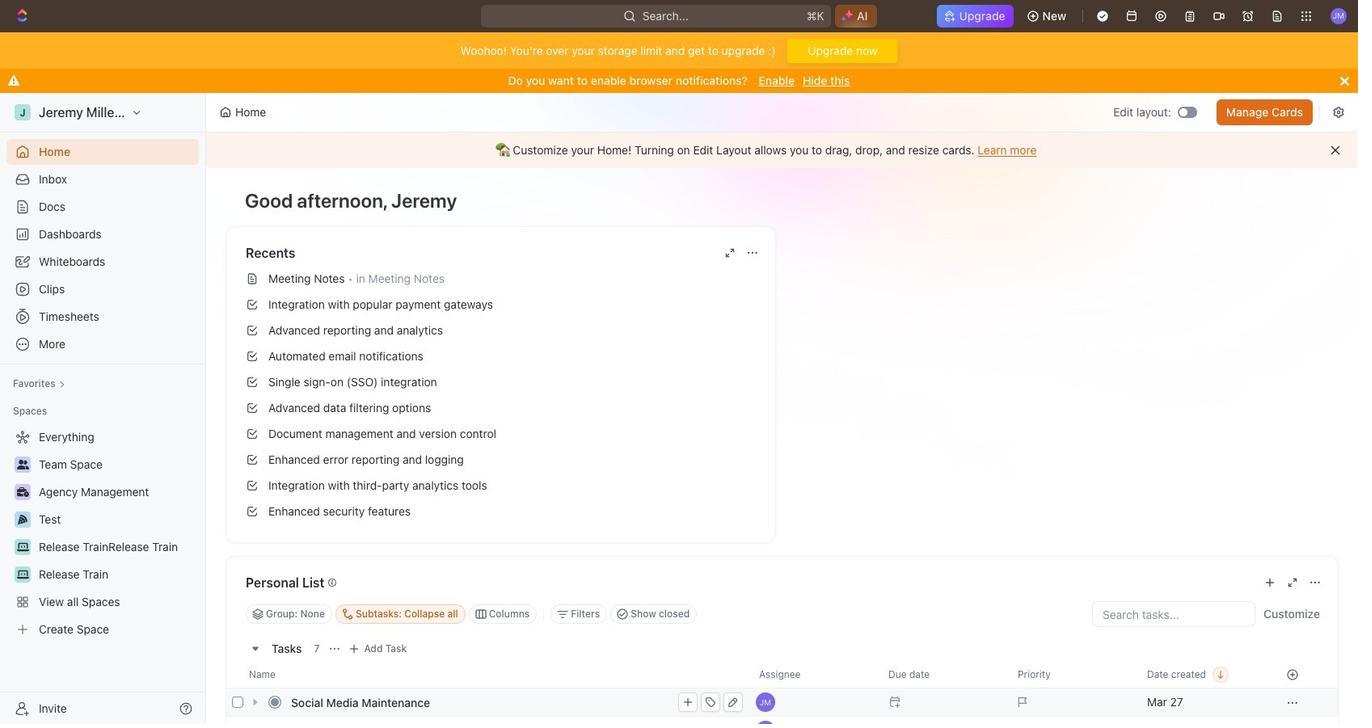 Task type: vqa. For each thing, say whether or not it's contained in the screenshot.
No favorited docs "image"
no



Task type: locate. For each thing, give the bounding box(es) containing it.
jeremy miller's workspace, , element
[[15, 104, 31, 120]]

pizza slice image
[[18, 515, 27, 525]]

alert
[[206, 133, 1358, 168]]

2 laptop code image from the top
[[17, 570, 29, 580]]

1 vertical spatial laptop code image
[[17, 570, 29, 580]]

business time image
[[17, 487, 29, 497]]

tree
[[6, 424, 199, 643]]

1 laptop code image from the top
[[17, 542, 29, 552]]

0 vertical spatial laptop code image
[[17, 542, 29, 552]]

user group image
[[17, 460, 29, 470]]

laptop code image
[[17, 542, 29, 552], [17, 570, 29, 580]]



Task type: describe. For each thing, give the bounding box(es) containing it.
Search tasks... text field
[[1093, 602, 1255, 626]]

sidebar navigation
[[0, 93, 209, 724]]

tree inside sidebar navigation
[[6, 424, 199, 643]]



